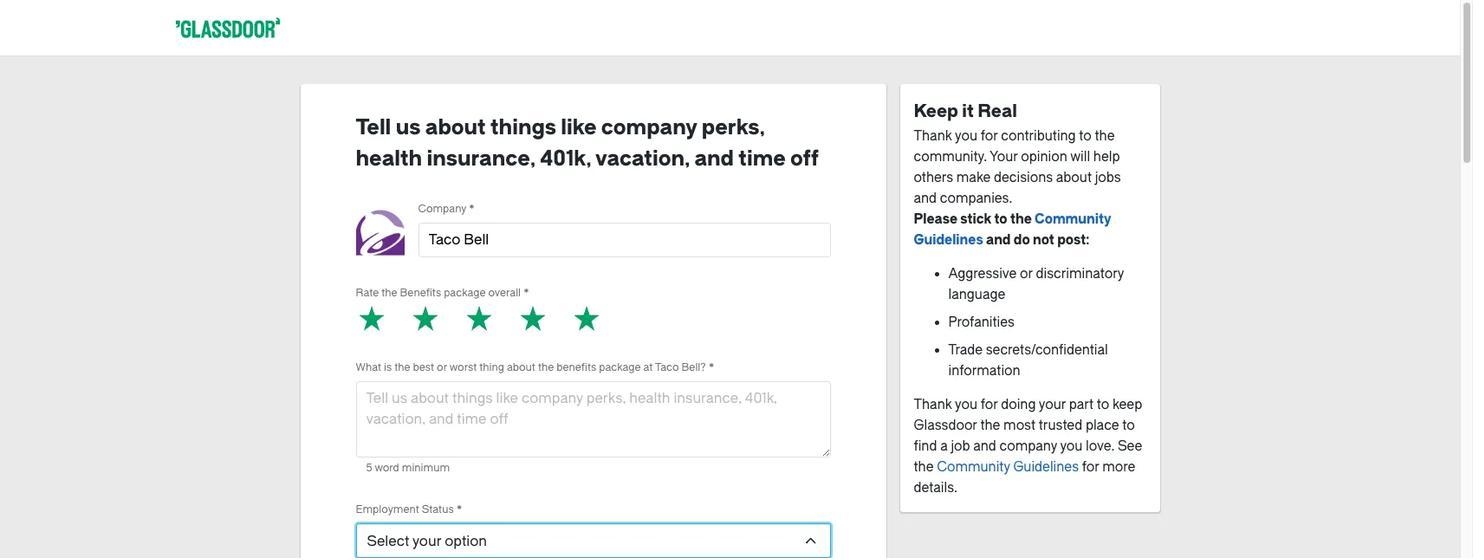 Task type: describe. For each thing, give the bounding box(es) containing it.
thank inside keep it real thank you for contributing to the community. your opinion will help others make decisions about jobs and companies.
[[914, 128, 952, 144]]

your
[[990, 149, 1018, 165]]

off
[[791, 146, 819, 171]]

help
[[1094, 149, 1120, 165]]

like
[[561, 115, 597, 140]]

will
[[1071, 149, 1091, 165]]

company inside thank you for doing your part to keep glassdoor the most trusted place to find a job and company you love. see the
[[1000, 439, 1058, 454]]

it
[[962, 101, 974, 121]]

time
[[739, 146, 786, 171]]

at
[[644, 361, 653, 374]]

vacation,
[[596, 146, 690, 171]]

keep
[[914, 101, 959, 121]]

place
[[1086, 418, 1120, 433]]

about inside keep it real thank you for contributing to the community. your opinion will help others make decisions about jobs and companies.
[[1056, 170, 1092, 186]]

* right company at the top left
[[469, 203, 475, 215]]

select
[[367, 533, 409, 550]]

rate
[[356, 287, 379, 299]]

and left do
[[986, 232, 1011, 248]]

health
[[356, 146, 422, 171]]

please stick to the
[[914, 212, 1035, 227]]

thing
[[480, 361, 505, 374]]

for more details.
[[914, 459, 1136, 496]]

community guidelines for doing
[[937, 459, 1079, 475]]

glassdoor
[[914, 418, 977, 433]]

0 vertical spatial package
[[444, 287, 486, 299]]

you inside keep it real thank you for contributing to the community. your opinion will help others make decisions about jobs and companies.
[[955, 128, 978, 144]]

1 horizontal spatial about
[[507, 361, 536, 374]]

and inside thank you for doing your part to keep glassdoor the most trusted place to find a job and company you love. see the
[[974, 439, 997, 454]]

and inside tell us about things like company perks, health insurance, 401k, vacation, and time off
[[695, 146, 734, 171]]

status
[[422, 504, 454, 516]]

profanities
[[949, 315, 1015, 330]]

worst
[[450, 361, 477, 374]]

real
[[978, 101, 1017, 121]]

the up do
[[1011, 212, 1032, 227]]

thank inside thank you for doing your part to keep glassdoor the most trusted place to find a job and company you love. see the
[[914, 397, 952, 413]]

401k,
[[540, 146, 591, 171]]

bell?
[[682, 361, 706, 374]]

tell us about things like company perks, health insurance, 401k, vacation, and time off
[[356, 115, 819, 171]]

is
[[384, 361, 392, 374]]

minimum
[[402, 462, 450, 474]]

your inside thank you for doing your part to keep glassdoor the most trusted place to find a job and company you love. see the
[[1039, 397, 1066, 413]]

others
[[914, 170, 954, 186]]

rate the benefits package overall *
[[356, 287, 529, 299]]

0 horizontal spatial or
[[437, 361, 447, 374]]

keep
[[1113, 397, 1143, 413]]

* right bell?
[[709, 361, 715, 374]]

community for details.
[[937, 459, 1010, 475]]

keep it real thank you for contributing to the community. your opinion will help others make decisions about jobs and companies.
[[914, 101, 1121, 206]]

* right overall
[[524, 287, 529, 299]]

us
[[396, 115, 421, 140]]

community guidelines for the
[[914, 212, 1111, 248]]

part
[[1069, 397, 1094, 413]]

aggressive
[[949, 266, 1017, 282]]

5 word minimum
[[366, 462, 450, 474]]

the left benefits
[[538, 361, 554, 374]]

guidelines for and
[[914, 232, 984, 248]]

not
[[1033, 232, 1055, 248]]

and inside keep it real thank you for contributing to the community. your opinion will help others make decisions about jobs and companies.
[[914, 191, 937, 206]]

aggressive or discriminatory language
[[949, 266, 1124, 303]]

the down the find
[[914, 459, 934, 475]]

2 vertical spatial you
[[1060, 439, 1083, 454]]

* right "status"
[[457, 504, 462, 516]]

the right the is
[[395, 361, 410, 374]]

stick
[[961, 212, 992, 227]]

1 vertical spatial your
[[413, 533, 441, 550]]

things
[[491, 115, 556, 140]]

doing
[[1001, 397, 1036, 413]]

for inside thank you for doing your part to keep glassdoor the most trusted place to find a job and company you love. see the
[[981, 397, 998, 413]]

for inside for more details.
[[1082, 459, 1100, 475]]

most
[[1004, 418, 1036, 433]]

employment status  *
[[356, 504, 462, 516]]

and do not post:
[[984, 232, 1090, 248]]



Task type: locate. For each thing, give the bounding box(es) containing it.
employment
[[356, 504, 419, 516]]

0 horizontal spatial your
[[413, 533, 441, 550]]

0 vertical spatial you
[[955, 128, 978, 144]]

guidelines
[[914, 232, 984, 248], [1014, 459, 1079, 475]]

best
[[413, 361, 434, 374]]

guidelines down please
[[914, 232, 984, 248]]

and right job
[[974, 439, 997, 454]]

2 vertical spatial for
[[1082, 459, 1100, 475]]

community guidelines link
[[914, 212, 1111, 248], [937, 459, 1079, 475]]

for left doing
[[981, 397, 998, 413]]

perks,
[[702, 115, 765, 140]]

2 horizontal spatial about
[[1056, 170, 1092, 186]]

you down it
[[955, 128, 978, 144]]

see
[[1118, 439, 1143, 454]]

What is the best or worst thing about the benefits package at Taco Bell? * text field
[[356, 381, 831, 458]]

company down most
[[1000, 439, 1058, 454]]

community.
[[914, 149, 987, 165]]

your
[[1039, 397, 1066, 413], [413, 533, 441, 550]]

insurance,
[[427, 146, 536, 171]]

thank
[[914, 128, 952, 144], [914, 397, 952, 413]]

the right rate
[[382, 287, 398, 299]]

1 horizontal spatial community
[[1035, 212, 1111, 227]]

do
[[1014, 232, 1030, 248]]

1 vertical spatial community guidelines link
[[937, 459, 1079, 475]]

word
[[375, 462, 399, 474]]

community guidelines link for the
[[914, 212, 1111, 248]]

language
[[949, 287, 1006, 303]]

0 horizontal spatial about
[[425, 115, 486, 140]]

discriminatory
[[1036, 266, 1124, 282]]

your up trusted
[[1039, 397, 1066, 413]]

about
[[425, 115, 486, 140], [1056, 170, 1092, 186], [507, 361, 536, 374]]

decisions
[[994, 170, 1053, 186]]

0 vertical spatial community guidelines
[[914, 212, 1111, 248]]

or right best
[[437, 361, 447, 374]]

community
[[1035, 212, 1111, 227], [937, 459, 1010, 475]]

post:
[[1058, 232, 1090, 248]]

thank down 'keep'
[[914, 128, 952, 144]]

opinion
[[1021, 149, 1068, 165]]

1 vertical spatial about
[[1056, 170, 1092, 186]]

for inside keep it real thank you for contributing to the community. your opinion will help others make decisions about jobs and companies.
[[981, 128, 998, 144]]

1 vertical spatial community
[[937, 459, 1010, 475]]

1 horizontal spatial or
[[1020, 266, 1033, 282]]

contributing
[[1001, 128, 1076, 144]]

community down job
[[937, 459, 1010, 475]]

package left overall
[[444, 287, 486, 299]]

what is the best or worst thing about the benefits package at taco bell? *
[[356, 361, 715, 374]]

or
[[1020, 266, 1033, 282], [437, 361, 447, 374]]

2 thank from the top
[[914, 397, 952, 413]]

about up the insurance,
[[425, 115, 486, 140]]

package left at
[[599, 361, 641, 374]]

to inside keep it real thank you for contributing to the community. your opinion will help others make decisions about jobs and companies.
[[1080, 128, 1092, 144]]

company inside tell us about things like company perks, health insurance, 401k, vacation, and time off
[[601, 115, 697, 140]]

thank you for doing your part to keep glassdoor the most trusted place to find a job and company you love. see the
[[914, 397, 1143, 475]]

company up vacation,
[[601, 115, 697, 140]]

0 vertical spatial or
[[1020, 266, 1033, 282]]

you down trusted
[[1060, 439, 1083, 454]]

love.
[[1086, 439, 1115, 454]]

select your option
[[367, 533, 487, 550]]

community for not
[[1035, 212, 1111, 227]]

and
[[695, 146, 734, 171], [914, 191, 937, 206], [986, 232, 1011, 248], [974, 439, 997, 454]]

trade secrets/confidential information
[[949, 342, 1108, 379]]

0 vertical spatial company
[[601, 115, 697, 140]]

*
[[469, 203, 475, 215], [524, 287, 529, 299], [709, 361, 715, 374], [457, 504, 462, 516]]

the up "help"
[[1095, 128, 1115, 144]]

details.
[[914, 480, 958, 496]]

0 vertical spatial about
[[425, 115, 486, 140]]

1 vertical spatial guidelines
[[1014, 459, 1079, 475]]

trusted
[[1039, 418, 1083, 433]]

Company * field
[[429, 230, 820, 251]]

package
[[444, 287, 486, 299], [599, 361, 641, 374]]

0 vertical spatial guidelines
[[914, 232, 984, 248]]

or down do
[[1020, 266, 1033, 282]]

companies.
[[940, 191, 1013, 206]]

trade
[[949, 342, 983, 358]]

1 horizontal spatial package
[[599, 361, 641, 374]]

a
[[941, 439, 948, 454]]

the left most
[[981, 418, 1001, 433]]

0 vertical spatial community guidelines link
[[914, 212, 1111, 248]]

0 horizontal spatial community
[[937, 459, 1010, 475]]

taco
[[655, 361, 679, 374]]

0 vertical spatial for
[[981, 128, 998, 144]]

1 vertical spatial you
[[955, 397, 978, 413]]

1 thank from the top
[[914, 128, 952, 144]]

benefits
[[557, 361, 597, 374]]

you up glassdoor
[[955, 397, 978, 413]]

about right thing in the bottom of the page
[[507, 361, 536, 374]]

0 vertical spatial your
[[1039, 397, 1066, 413]]

5
[[366, 462, 372, 474]]

to down keep
[[1123, 418, 1135, 433]]

for
[[981, 128, 998, 144], [981, 397, 998, 413], [1082, 459, 1100, 475]]

community guidelines link for doing
[[937, 459, 1079, 475]]

benefits
[[400, 287, 441, 299]]

0 vertical spatial community
[[1035, 212, 1111, 227]]

overall
[[488, 287, 521, 299]]

0 horizontal spatial company
[[601, 115, 697, 140]]

make
[[957, 170, 991, 186]]

tell
[[356, 115, 391, 140]]

and down perks,
[[695, 146, 734, 171]]

thank up glassdoor
[[914, 397, 952, 413]]

job
[[951, 439, 970, 454]]

for up your
[[981, 128, 998, 144]]

2 vertical spatial about
[[507, 361, 536, 374]]

to up will
[[1080, 128, 1092, 144]]

community inside community guidelines
[[1035, 212, 1111, 227]]

1 vertical spatial thank
[[914, 397, 952, 413]]

guidelines inside community guidelines
[[914, 232, 984, 248]]

more
[[1103, 459, 1136, 475]]

0 horizontal spatial package
[[444, 287, 486, 299]]

about down will
[[1056, 170, 1092, 186]]

for down love.
[[1082, 459, 1100, 475]]

jobs
[[1095, 170, 1121, 186]]

0 horizontal spatial guidelines
[[914, 232, 984, 248]]

to right stick
[[995, 212, 1008, 227]]

guidelines for for
[[1014, 459, 1079, 475]]

1 horizontal spatial guidelines
[[1014, 459, 1079, 475]]

None field
[[418, 223, 831, 264]]

1 vertical spatial company
[[1000, 439, 1058, 454]]

0 vertical spatial thank
[[914, 128, 952, 144]]

company
[[418, 203, 466, 215]]

your down "status"
[[413, 533, 441, 550]]

about inside tell us about things like company perks, health insurance, 401k, vacation, and time off
[[425, 115, 486, 140]]

or inside aggressive or discriminatory language
[[1020, 266, 1033, 282]]

taco bell image
[[356, 209, 404, 257]]

what
[[356, 361, 381, 374]]

company *
[[418, 203, 475, 215]]

to
[[1080, 128, 1092, 144], [995, 212, 1008, 227], [1097, 397, 1110, 413], [1123, 418, 1135, 433]]

and down others
[[914, 191, 937, 206]]

1 vertical spatial for
[[981, 397, 998, 413]]

1 horizontal spatial company
[[1000, 439, 1058, 454]]

secrets/confidential
[[986, 342, 1108, 358]]

option
[[445, 533, 487, 550]]

community up 'post:'
[[1035, 212, 1111, 227]]

the
[[1095, 128, 1115, 144], [1011, 212, 1032, 227], [382, 287, 398, 299], [395, 361, 410, 374], [538, 361, 554, 374], [981, 418, 1001, 433], [914, 459, 934, 475]]

find
[[914, 439, 937, 454]]

to up place
[[1097, 397, 1110, 413]]

1 vertical spatial community guidelines
[[937, 459, 1079, 475]]

guidelines down trusted
[[1014, 459, 1079, 475]]

1 vertical spatial package
[[599, 361, 641, 374]]

information
[[949, 363, 1021, 379]]

community guidelines
[[914, 212, 1111, 248], [937, 459, 1079, 475]]

1 vertical spatial or
[[437, 361, 447, 374]]

the inside keep it real thank you for contributing to the community. your opinion will help others make decisions about jobs and companies.
[[1095, 128, 1115, 144]]

you
[[955, 128, 978, 144], [955, 397, 978, 413], [1060, 439, 1083, 454]]

please
[[914, 212, 958, 227]]

1 horizontal spatial your
[[1039, 397, 1066, 413]]



Task type: vqa. For each thing, say whether or not it's contained in the screenshot.
lottie animation container icon to the right
no



